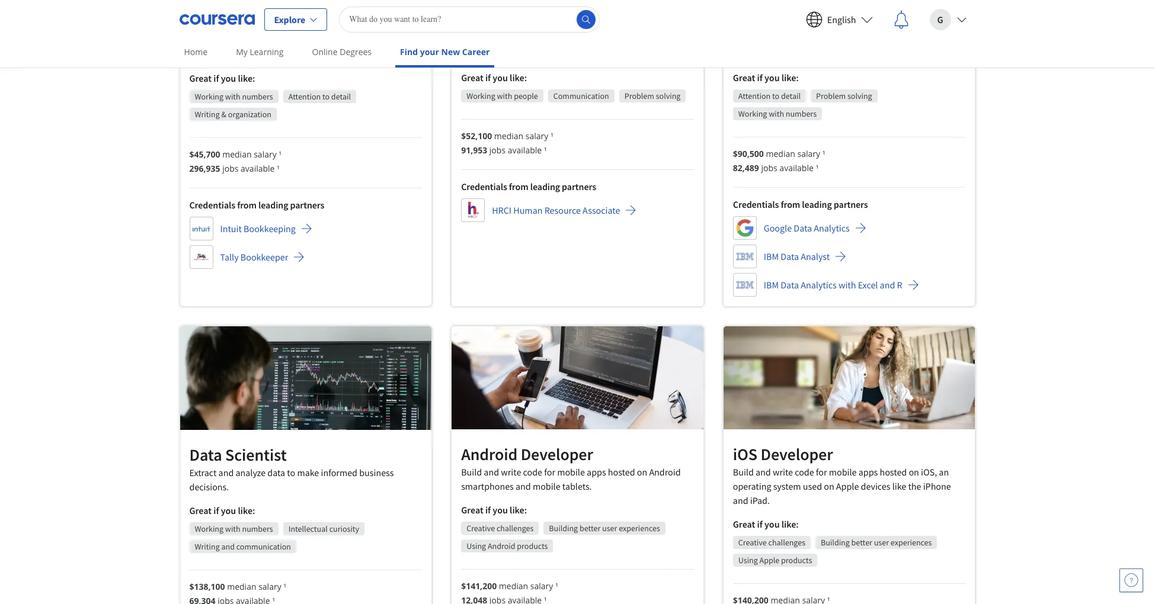 Task type: vqa. For each thing, say whether or not it's contained in the screenshot.
time
no



Task type: describe. For each thing, give the bounding box(es) containing it.
tally
[[220, 252, 239, 263]]

great for bookkeeper
[[189, 72, 212, 84]]

intuit bookkeeping link
[[189, 217, 312, 241]]

for for android developer
[[545, 467, 556, 479]]

and up smartphones
[[484, 467, 499, 479]]

tally bookkeeper
[[220, 252, 288, 263]]

google data analytics link
[[733, 217, 867, 240]]

policies,
[[498, 48, 531, 60]]

like: for data scientist
[[238, 505, 255, 517]]

specialist
[[592, 11, 660, 33]]

great if you like: down data analyst in the right top of the page
[[733, 72, 799, 84]]

with for bookkeeper
[[225, 91, 241, 102]]

$52,100
[[461, 131, 492, 142]]

$90,500
[[733, 148, 764, 160]]

find your new career link
[[396, 39, 495, 68]]

creative challenges for android
[[467, 524, 534, 534]]

hrci human resource associate link
[[461, 199, 637, 223]]

1 financial from the left
[[219, 35, 253, 46]]

transactions
[[255, 35, 304, 46]]

salary for $45,700 median salary ¹ 296,935 jobs available ¹
[[254, 149, 277, 160]]

like: down data analyst in the right top of the page
[[782, 72, 799, 84]]

2 horizontal spatial to
[[773, 91, 780, 102]]

learning
[[250, 46, 284, 58]]

2 horizontal spatial credentials from leading partners
[[733, 199, 869, 211]]

writing & organization
[[195, 109, 272, 120]]

ios,
[[922, 467, 938, 479]]

hrci human resource associate
[[492, 205, 621, 217]]

devices
[[861, 481, 891, 493]]

intuit bookkeeping
[[220, 223, 296, 235]]

individuals
[[532, 34, 576, 46]]

intellectual
[[289, 524, 328, 535]]

2 solving from the left
[[656, 91, 681, 102]]

building better user experiences for ios developer
[[821, 538, 933, 549]]

records.
[[189, 49, 221, 61]]

used
[[803, 481, 823, 493]]

and right smartphones
[[516, 481, 531, 493]]

great for android developer
[[461, 505, 484, 517]]

degrees
[[340, 46, 372, 58]]

salary for $138,100 median salary ¹
[[259, 582, 282, 593]]

products for android
[[517, 541, 548, 552]]

place
[[509, 34, 530, 46]]

1 horizontal spatial detail
[[782, 91, 801, 102]]

english button
[[797, 0, 883, 38]]

jobs inside $90,500 median salary ¹ 82,489 jobs available ¹
[[762, 163, 778, 174]]

g button
[[921, 0, 976, 38]]

82,489
[[733, 163, 760, 174]]

median right $141,200
[[499, 581, 529, 592]]

leading for human
[[531, 181, 560, 193]]

credentials for human resources specialist
[[461, 181, 508, 193]]

data scientist image
[[180, 327, 432, 430]]

user for ios developer
[[875, 538, 890, 549]]

2 vertical spatial android
[[488, 541, 516, 552]]

working with people
[[467, 91, 538, 102]]

ibm for ibm data analyst
[[764, 251, 779, 263]]

creative for android
[[467, 524, 495, 534]]

ipad.
[[751, 495, 770, 507]]

$90,500 median salary ¹ 82,489 jobs available ¹
[[733, 148, 826, 174]]

write for ios
[[773, 467, 794, 479]]

2 horizontal spatial credentials
[[733, 199, 780, 211]]

explore button
[[264, 8, 327, 31]]

salary for $90,500 median salary ¹ 82,489 jobs available ¹
[[798, 148, 821, 160]]

analytics for google
[[814, 223, 850, 234]]

1 horizontal spatial to
[[323, 91, 330, 102]]

excel
[[859, 279, 879, 291]]

online degrees
[[312, 46, 372, 58]]

building better user experiences for android developer
[[549, 524, 661, 534]]

analyze
[[236, 467, 266, 479]]

like: for bookkeeper
[[238, 72, 255, 84]]

0 vertical spatial android
[[461, 444, 518, 466]]

using for ios
[[739, 556, 758, 566]]

working for human resources specialist
[[467, 91, 496, 102]]

using android products
[[467, 541, 548, 552]]

ios
[[733, 444, 758, 466]]

resources
[[517, 11, 588, 33]]

$141,200 median salary ¹
[[461, 581, 559, 592]]

2 horizontal spatial leading
[[803, 199, 832, 211]]

0 horizontal spatial attention
[[289, 91, 321, 102]]

curiosity
[[330, 524, 359, 535]]

great for ios developer
[[733, 519, 756, 531]]

operating
[[733, 481, 772, 493]]

apps for android developer
[[587, 467, 606, 479]]

ibm data analytics with excel and r link
[[733, 274, 920, 297]]

using apple products
[[739, 556, 813, 566]]

manage
[[323, 35, 355, 46]]

1 vertical spatial android
[[650, 467, 681, 479]]

$138,100 median salary ¹
[[189, 582, 287, 593]]

my learning
[[236, 46, 284, 58]]

data inside data scientist extract and analyze data to make informed business decisions.
[[189, 445, 222, 466]]

296,935
[[189, 163, 220, 174]]

extract
[[189, 467, 217, 479]]

working for bookkeeper
[[195, 91, 224, 102]]

bookkeeper inside bookkeeper record financial transactions and manage financial records.
[[189, 12, 275, 33]]

matters.
[[661, 48, 694, 60]]

1 horizontal spatial attention to detail
[[739, 91, 801, 102]]

interpret
[[461, 48, 496, 60]]

1 vertical spatial analyst
[[801, 251, 830, 263]]

data
[[268, 467, 285, 479]]

the
[[909, 481, 922, 493]]

great if you like: for android developer
[[461, 505, 527, 517]]

and left r
[[880, 279, 896, 291]]

you for human resources specialist
[[493, 72, 508, 84]]

available for bookkeeper
[[241, 163, 275, 174]]

1 problem from the left
[[817, 91, 846, 102]]

resource
[[545, 205, 581, 217]]

hosted for ios developer
[[880, 467, 908, 479]]

record
[[189, 35, 217, 46]]

relations
[[624, 48, 659, 60]]

1 vertical spatial bookkeeper
[[241, 252, 288, 263]]

r
[[898, 279, 903, 291]]

0 vertical spatial analyst
[[769, 11, 822, 33]]

better for ios developer
[[852, 538, 873, 549]]

online degrees link
[[308, 39, 377, 65]]

data analyst
[[733, 11, 822, 33]]

system
[[774, 481, 802, 493]]

writing for data scientist
[[195, 542, 220, 553]]

you for bookkeeper
[[221, 72, 236, 84]]

ibm data analyst link
[[733, 245, 847, 269]]

ios developer build and write code for mobile apps hosted on ios, an operating system used on apple devices like the iphone and ipad.
[[733, 444, 952, 507]]

address
[[550, 48, 581, 60]]

my learning link
[[231, 39, 289, 65]]

decisions.
[[189, 481, 229, 493]]

data scientist extract and analyze data to make informed business decisions.
[[189, 445, 394, 493]]

human inside hrci human resource associate 'link'
[[514, 205, 543, 217]]

informed
[[321, 467, 358, 479]]

experiences for ios developer
[[891, 538, 933, 549]]

great for data scientist
[[189, 505, 212, 517]]

career
[[462, 46, 490, 58]]

great if you like: for ios developer
[[733, 519, 799, 531]]

available for human
[[508, 145, 542, 156]]

credentials from leading partners for bookkeeper
[[189, 199, 325, 211]]

apple inside ios developer build and write code for mobile apps hosted on ios, an operating system used on apple devices like the iphone and ipad.
[[837, 481, 860, 493]]

you for android developer
[[493, 505, 508, 517]]

human inside human resources specialist recruit and place individuals within an organization; interpret policies, and address employee relations matters.
[[461, 11, 513, 33]]

like: for human resources specialist
[[510, 72, 527, 84]]

salary for $52,100 median salary ¹ 91,953 jobs available ¹
[[526, 131, 549, 142]]

with inside ibm data analytics with excel and r link
[[839, 279, 857, 291]]

user for android developer
[[603, 524, 618, 534]]

like
[[893, 481, 907, 493]]

my
[[236, 46, 248, 58]]

median for $52,100
[[494, 131, 524, 142]]

0 horizontal spatial attention to detail
[[289, 91, 351, 102]]

employee
[[583, 48, 622, 60]]

like: for ios developer
[[782, 519, 799, 531]]

developer for ios developer
[[761, 444, 834, 466]]

english
[[828, 13, 857, 25]]

working up $90,500
[[739, 109, 768, 119]]

online
[[312, 46, 338, 58]]

hrci
[[492, 205, 512, 217]]

jobs for bookkeeper
[[222, 163, 239, 174]]

help center image
[[1125, 574, 1139, 588]]

building for android developer
[[549, 524, 578, 534]]

and inside data scientist extract and analyze data to make informed business decisions.
[[219, 467, 234, 479]]

if down data analyst in the right top of the page
[[758, 72, 763, 84]]

with up $90,500 median salary ¹ 82,489 jobs available ¹
[[769, 109, 785, 119]]

$138,100
[[189, 582, 225, 593]]

communication
[[554, 91, 610, 102]]

What do you want to learn? text field
[[339, 6, 600, 32]]

1 horizontal spatial attention
[[739, 91, 771, 102]]

google
[[764, 223, 792, 234]]



Task type: locate. For each thing, give the bounding box(es) containing it.
an right the ios,
[[940, 467, 950, 479]]

apps inside android developer build and write code for mobile apps hosted on android smartphones and mobile tablets.
[[587, 467, 606, 479]]

creative challenges up using android products
[[467, 524, 534, 534]]

great for human resources specialist
[[461, 72, 484, 84]]

analytics inside google data analytics link
[[814, 223, 850, 234]]

0 horizontal spatial available
[[241, 163, 275, 174]]

1 horizontal spatial write
[[773, 467, 794, 479]]

1 horizontal spatial from
[[509, 181, 529, 193]]

0 horizontal spatial code
[[523, 467, 543, 479]]

on for android developer
[[637, 467, 648, 479]]

1 write from the left
[[501, 467, 522, 479]]

like: for android developer
[[510, 505, 527, 517]]

and left place
[[492, 34, 507, 46]]

if for ios developer
[[758, 519, 763, 531]]

if for human resources specialist
[[486, 72, 491, 84]]

experiences for android developer
[[619, 524, 661, 534]]

challenges up using apple products
[[769, 538, 806, 549]]

with
[[497, 91, 513, 102], [225, 91, 241, 102], [769, 109, 785, 119], [839, 279, 857, 291], [225, 524, 241, 535]]

great if you like: up 'working with people'
[[461, 72, 527, 84]]

human resources specialist recruit and place individuals within an organization; interpret policies, and address employee relations matters.
[[461, 11, 694, 60]]

numbers up 'communication'
[[242, 524, 273, 535]]

available inside $90,500 median salary ¹ 82,489 jobs available ¹
[[780, 163, 814, 174]]

$52,100 median salary ¹ 91,953 jobs available ¹
[[461, 131, 554, 156]]

hosted
[[608, 467, 635, 479], [880, 467, 908, 479]]

0 horizontal spatial experiences
[[619, 524, 661, 534]]

leading up google data analytics
[[803, 199, 832, 211]]

analytics down the ibm data analyst
[[801, 279, 837, 291]]

credentials from leading partners up hrci human resource associate 'link'
[[461, 181, 597, 193]]

credentials for bookkeeper
[[189, 199, 235, 211]]

build up operating at the right
[[733, 467, 754, 479]]

median inside $45,700 median salary ¹ 296,935 jobs available ¹
[[222, 149, 252, 160]]

great if you like: for bookkeeper
[[189, 72, 255, 84]]

building better user experiences down devices
[[821, 538, 933, 549]]

1 horizontal spatial problem
[[817, 91, 846, 102]]

writing and communication
[[195, 542, 291, 553]]

1 horizontal spatial user
[[875, 538, 890, 549]]

hosted inside ios developer build and write code for mobile apps hosted on ios, an operating system used on apple devices like the iphone and ipad.
[[880, 467, 908, 479]]

salary inside $45,700 median salary ¹ 296,935 jobs available ¹
[[254, 149, 277, 160]]

if for android developer
[[486, 505, 491, 517]]

to
[[773, 91, 780, 102], [323, 91, 330, 102], [287, 467, 295, 479]]

0 vertical spatial analytics
[[814, 223, 850, 234]]

available right 296,935
[[241, 163, 275, 174]]

human
[[461, 11, 513, 33], [514, 205, 543, 217]]

for for ios developer
[[817, 467, 828, 479]]

1 vertical spatial working with numbers
[[739, 109, 817, 119]]

coursera image
[[179, 10, 255, 29]]

0 horizontal spatial solving
[[656, 91, 681, 102]]

available inside $52,100 median salary ¹ 91,953 jobs available ¹
[[508, 145, 542, 156]]

home
[[184, 46, 208, 58]]

apps inside ios developer build and write code for mobile apps hosted on ios, an operating system used on apple devices like the iphone and ipad.
[[859, 467, 878, 479]]

find your new career
[[400, 46, 490, 58]]

0 horizontal spatial for
[[545, 467, 556, 479]]

working for data scientist
[[195, 524, 224, 535]]

better down devices
[[852, 538, 873, 549]]

1 horizontal spatial challenges
[[769, 538, 806, 549]]

mobile inside ios developer build and write code for mobile apps hosted on ios, an operating system used on apple devices like the iphone and ipad.
[[830, 467, 857, 479]]

2 problem from the left
[[625, 91, 655, 102]]

code for android
[[523, 467, 543, 479]]

working with numbers
[[195, 91, 273, 102], [739, 109, 817, 119], [195, 524, 273, 535]]

0 vertical spatial writing
[[195, 109, 220, 120]]

credentials from leading partners up intuit bookkeeping
[[189, 199, 325, 211]]

1 horizontal spatial building better user experiences
[[821, 538, 933, 549]]

building
[[549, 524, 578, 534], [821, 538, 850, 549]]

1 for from the left
[[545, 467, 556, 479]]

working with numbers up writing and communication
[[195, 524, 273, 535]]

for
[[545, 467, 556, 479], [817, 467, 828, 479]]

0 vertical spatial apple
[[837, 481, 860, 493]]

you up 'working with people'
[[493, 72, 508, 84]]

developer
[[521, 444, 594, 466], [761, 444, 834, 466]]

developer inside ios developer build and write code for mobile apps hosted on ios, an operating system used on apple devices like the iphone and ipad.
[[761, 444, 834, 466]]

data for google data analytics
[[794, 223, 813, 234]]

numbers up $90,500 median salary ¹ 82,489 jobs available ¹
[[786, 109, 817, 119]]

hosted inside android developer build and write code for mobile apps hosted on android smartphones and mobile tablets.
[[608, 467, 635, 479]]

attention
[[739, 91, 771, 102], [289, 91, 321, 102]]

median right $45,700
[[222, 149, 252, 160]]

0 horizontal spatial on
[[637, 467, 648, 479]]

partners up google data analytics
[[834, 199, 869, 211]]

0 horizontal spatial human
[[461, 11, 513, 33]]

2 write from the left
[[773, 467, 794, 479]]

analytics up the ibm data analyst
[[814, 223, 850, 234]]

partners for bookkeeper
[[290, 199, 325, 211]]

working with numbers for bookkeeper
[[195, 91, 273, 102]]

attention down online
[[289, 91, 321, 102]]

0 horizontal spatial developer
[[521, 444, 594, 466]]

make
[[297, 467, 319, 479]]

great if you like: for data scientist
[[189, 505, 255, 517]]

write for android
[[501, 467, 522, 479]]

if down smartphones
[[486, 505, 491, 517]]

an inside human resources specialist recruit and place individuals within an organization; interpret policies, and address employee relations matters.
[[604, 34, 614, 46]]

0 horizontal spatial leading
[[259, 199, 288, 211]]

0 vertical spatial user
[[603, 524, 618, 534]]

build inside android developer build and write code for mobile apps hosted on android smartphones and mobile tablets.
[[461, 467, 482, 479]]

credentials from leading partners for human
[[461, 181, 597, 193]]

salary inside $52,100 median salary ¹ 91,953 jobs available ¹
[[526, 131, 549, 142]]

$45,700
[[189, 149, 220, 160]]

better down tablets.
[[580, 524, 601, 534]]

solving
[[848, 91, 873, 102], [656, 91, 681, 102]]

1 horizontal spatial building
[[821, 538, 850, 549]]

0 horizontal spatial write
[[501, 467, 522, 479]]

2 hosted from the left
[[880, 467, 908, 479]]

0 vertical spatial an
[[604, 34, 614, 46]]

0 horizontal spatial challenges
[[497, 524, 534, 534]]

1 vertical spatial products
[[782, 556, 813, 566]]

1 horizontal spatial partners
[[562, 181, 597, 193]]

0 vertical spatial creative
[[467, 524, 495, 534]]

like: down system
[[782, 519, 799, 531]]

build for android developer
[[461, 467, 482, 479]]

1 horizontal spatial build
[[733, 467, 754, 479]]

writing left &
[[195, 109, 220, 120]]

from
[[509, 181, 529, 193], [781, 199, 801, 211], [237, 199, 257, 211]]

problem solving
[[817, 91, 873, 102], [625, 91, 681, 102]]

91,953
[[461, 145, 488, 156]]

1 vertical spatial better
[[852, 538, 873, 549]]

1 apps from the left
[[587, 467, 606, 479]]

numbers up the organization
[[242, 91, 273, 102]]

1 build from the left
[[461, 467, 482, 479]]

jobs for human
[[490, 145, 506, 156]]

with left people
[[497, 91, 513, 102]]

1 horizontal spatial credentials from leading partners
[[461, 181, 597, 193]]

on for ios developer
[[909, 467, 920, 479]]

1 horizontal spatial apple
[[837, 481, 860, 493]]

developer up tablets.
[[521, 444, 594, 466]]

you down smartphones
[[493, 505, 508, 517]]

financial right manage
[[357, 35, 391, 46]]

if down the "records."
[[214, 72, 219, 84]]

0 horizontal spatial using
[[467, 541, 486, 552]]

mobile for ios developer
[[830, 467, 857, 479]]

great if you like: down smartphones
[[461, 505, 527, 517]]

median right $90,500
[[766, 148, 796, 160]]

0 vertical spatial building
[[549, 524, 578, 534]]

1 horizontal spatial problem solving
[[817, 91, 873, 102]]

and
[[492, 34, 507, 46], [306, 35, 321, 46], [533, 48, 548, 60], [880, 279, 896, 291], [484, 467, 499, 479], [756, 467, 771, 479], [219, 467, 234, 479], [516, 481, 531, 493], [733, 495, 749, 507], [221, 542, 235, 553]]

write up smartphones
[[501, 467, 522, 479]]

$45,700 median salary ¹ 296,935 jobs available ¹
[[189, 149, 282, 174]]

your
[[420, 46, 439, 58]]

recruit
[[461, 34, 490, 46]]

to inside data scientist extract and analyze data to make informed business decisions.
[[287, 467, 295, 479]]

1 vertical spatial user
[[875, 538, 890, 549]]

business
[[360, 467, 394, 479]]

1 vertical spatial building better user experiences
[[821, 538, 933, 549]]

with for human resources specialist
[[497, 91, 513, 102]]

organization;
[[616, 34, 668, 46]]

2 writing from the top
[[195, 542, 220, 553]]

salary inside $90,500 median salary ¹ 82,489 jobs available ¹
[[798, 148, 821, 160]]

with up writing & organization
[[225, 91, 241, 102]]

0 vertical spatial working with numbers
[[195, 91, 273, 102]]

explore
[[274, 13, 306, 25]]

android developer build and write code for mobile apps hosted on android smartphones and mobile tablets.
[[461, 444, 681, 493]]

analyst
[[769, 11, 822, 33], [801, 251, 830, 263]]

creative challenges for ios
[[739, 538, 806, 549]]

data for ibm data analytics with excel and r
[[781, 279, 799, 291]]

0 vertical spatial challenges
[[497, 524, 534, 534]]

attention up $90,500
[[739, 91, 771, 102]]

jobs right 91,953 at the left top
[[490, 145, 506, 156]]

median inside $52,100 median salary ¹ 91,953 jobs available ¹
[[494, 131, 524, 142]]

for inside android developer build and write code for mobile apps hosted on android smartphones and mobile tablets.
[[545, 467, 556, 479]]

ibm down ibm data analyst link
[[764, 279, 779, 291]]

from for bookkeeper
[[237, 199, 257, 211]]

1 horizontal spatial hosted
[[880, 467, 908, 479]]

jobs
[[490, 145, 506, 156], [762, 163, 778, 174], [222, 163, 239, 174]]

None search field
[[339, 6, 600, 32]]

writing up $138,100
[[195, 542, 220, 553]]

products for ios
[[782, 556, 813, 566]]

analytics for ibm
[[801, 279, 837, 291]]

median right $52,100
[[494, 131, 524, 142]]

2 developer from the left
[[761, 444, 834, 466]]

salary
[[526, 131, 549, 142], [798, 148, 821, 160], [254, 149, 277, 160], [531, 581, 554, 592], [259, 582, 282, 593]]

salary for $141,200 median salary ¹
[[531, 581, 554, 592]]

1 vertical spatial creative
[[739, 538, 767, 549]]

great
[[733, 72, 756, 84], [461, 72, 484, 84], [189, 72, 212, 84], [461, 505, 484, 517], [189, 505, 212, 517], [733, 519, 756, 531]]

1 horizontal spatial for
[[817, 467, 828, 479]]

median inside $90,500 median salary ¹ 82,489 jobs available ¹
[[766, 148, 796, 160]]

numbers for data scientist
[[242, 524, 273, 535]]

like: up using android products
[[510, 505, 527, 517]]

credentials up hrci
[[461, 181, 508, 193]]

0 horizontal spatial an
[[604, 34, 614, 46]]

and down operating at the right
[[733, 495, 749, 507]]

¹
[[551, 131, 554, 142], [544, 145, 547, 156], [823, 148, 826, 160], [279, 149, 282, 160], [816, 163, 819, 174], [277, 163, 280, 174], [556, 581, 559, 592], [284, 582, 287, 593]]

attention to detail
[[739, 91, 801, 102], [289, 91, 351, 102]]

median right $138,100
[[227, 582, 257, 593]]

data for ibm data analyst
[[781, 251, 799, 263]]

from for human
[[509, 181, 529, 193]]

0 vertical spatial ibm
[[764, 251, 779, 263]]

partners
[[562, 181, 597, 193], [834, 199, 869, 211], [290, 199, 325, 211]]

building better user experiences
[[549, 524, 661, 534], [821, 538, 933, 549]]

from up google data analytics link
[[781, 199, 801, 211]]

leading for bookkeeper
[[259, 199, 288, 211]]

0 horizontal spatial problem solving
[[625, 91, 681, 102]]

1 horizontal spatial financial
[[357, 35, 391, 46]]

leading
[[531, 181, 560, 193], [803, 199, 832, 211], [259, 199, 288, 211]]

1 vertical spatial human
[[514, 205, 543, 217]]

on inside android developer build and write code for mobile apps hosted on android smartphones and mobile tablets.
[[637, 467, 648, 479]]

2 vertical spatial working with numbers
[[195, 524, 273, 535]]

2 horizontal spatial jobs
[[762, 163, 778, 174]]

0 horizontal spatial from
[[237, 199, 257, 211]]

1 horizontal spatial better
[[852, 538, 873, 549]]

0 vertical spatial creative challenges
[[467, 524, 534, 534]]

g
[[938, 13, 944, 25]]

1 developer from the left
[[521, 444, 594, 466]]

jobs inside $45,700 median salary ¹ 296,935 jobs available ¹
[[222, 163, 239, 174]]

jobs right 82,489
[[762, 163, 778, 174]]

write inside android developer build and write code for mobile apps hosted on android smartphones and mobile tablets.
[[501, 467, 522, 479]]

$141,200
[[461, 581, 497, 592]]

using for android
[[467, 541, 486, 552]]

2 horizontal spatial from
[[781, 199, 801, 211]]

working with numbers up $90,500 median salary ¹ 82,489 jobs available ¹
[[739, 109, 817, 119]]

1 horizontal spatial creative challenges
[[739, 538, 806, 549]]

2 vertical spatial numbers
[[242, 524, 273, 535]]

jobs inside $52,100 median salary ¹ 91,953 jobs available ¹
[[490, 145, 506, 156]]

0 horizontal spatial to
[[287, 467, 295, 479]]

google data analytics
[[764, 223, 850, 234]]

1 vertical spatial challenges
[[769, 538, 806, 549]]

bookkeeper record financial transactions and manage financial records.
[[189, 12, 391, 61]]

leading up 'bookkeeping'
[[259, 199, 288, 211]]

&
[[221, 109, 227, 120]]

human up recruit
[[461, 11, 513, 33]]

creative up using android products
[[467, 524, 495, 534]]

and down individuals
[[533, 48, 548, 60]]

iphone
[[924, 481, 952, 493]]

mobile
[[558, 467, 585, 479], [830, 467, 857, 479], [533, 481, 561, 493]]

jobs right 296,935
[[222, 163, 239, 174]]

available inside $45,700 median salary ¹ 296,935 jobs available ¹
[[241, 163, 275, 174]]

intuit
[[220, 223, 242, 235]]

creative challenges up using apple products
[[739, 538, 806, 549]]

like: up people
[[510, 72, 527, 84]]

2 horizontal spatial available
[[780, 163, 814, 174]]

working with numbers up writing & organization
[[195, 91, 273, 102]]

1 horizontal spatial credentials
[[461, 181, 508, 193]]

with for data scientist
[[225, 524, 241, 535]]

hosted for android developer
[[608, 467, 635, 479]]

problem
[[817, 91, 846, 102], [625, 91, 655, 102]]

tablets.
[[563, 481, 592, 493]]

0 vertical spatial bookkeeper
[[189, 12, 275, 33]]

if for bookkeeper
[[214, 72, 219, 84]]

user
[[603, 524, 618, 534], [875, 538, 890, 549]]

like: down my
[[238, 72, 255, 84]]

credentials up intuit
[[189, 199, 235, 211]]

great if you like: for human resources specialist
[[461, 72, 527, 84]]

code
[[523, 467, 543, 479], [795, 467, 815, 479]]

ibm down google
[[764, 251, 779, 263]]

financial down coursera image
[[219, 35, 253, 46]]

working up $52,100
[[467, 91, 496, 102]]

code for ios
[[795, 467, 815, 479]]

credentials up google
[[733, 199, 780, 211]]

0 horizontal spatial creative challenges
[[467, 524, 534, 534]]

if down decisions.
[[214, 505, 219, 517]]

0 horizontal spatial building
[[549, 524, 578, 534]]

creative for ios
[[739, 538, 767, 549]]

and left manage
[[306, 35, 321, 46]]

partners up 'bookkeeping'
[[290, 199, 325, 211]]

an up employee
[[604, 34, 614, 46]]

writing for bookkeeper
[[195, 109, 220, 120]]

analytics inside ibm data analytics with excel and r link
[[801, 279, 837, 291]]

2 for from the left
[[817, 467, 828, 479]]

0 horizontal spatial hosted
[[608, 467, 635, 479]]

code inside ios developer build and write code for mobile apps hosted on ios, an operating system used on apple devices like the iphone and ipad.
[[795, 467, 815, 479]]

scientist
[[225, 445, 287, 466]]

working up writing and communication
[[195, 524, 224, 535]]

partners for human
[[562, 181, 597, 193]]

better for android developer
[[580, 524, 601, 534]]

from up intuit bookkeeping link
[[237, 199, 257, 211]]

challenges up using android products
[[497, 524, 534, 534]]

great if you like: down the "records."
[[189, 72, 255, 84]]

1 vertical spatial creative challenges
[[739, 538, 806, 549]]

1 vertical spatial analytics
[[801, 279, 837, 291]]

0 horizontal spatial products
[[517, 541, 548, 552]]

challenges for ios
[[769, 538, 806, 549]]

2 ibm from the top
[[764, 279, 779, 291]]

apps for ios developer
[[859, 467, 878, 479]]

1 horizontal spatial an
[[940, 467, 950, 479]]

1 vertical spatial building
[[821, 538, 850, 549]]

with left excel at top right
[[839, 279, 857, 291]]

write up system
[[773, 467, 794, 479]]

0 horizontal spatial detail
[[331, 91, 351, 102]]

1 horizontal spatial solving
[[848, 91, 873, 102]]

median for $90,500
[[766, 148, 796, 160]]

people
[[514, 91, 538, 102]]

write inside ios developer build and write code for mobile apps hosted on ios, an operating system used on apple devices like the iphone and ipad.
[[773, 467, 794, 479]]

ibm for ibm data analytics with excel and r
[[764, 279, 779, 291]]

find
[[400, 46, 418, 58]]

1 horizontal spatial using
[[739, 556, 758, 566]]

1 horizontal spatial jobs
[[490, 145, 506, 156]]

and up operating at the right
[[756, 467, 771, 479]]

apps up tablets.
[[587, 467, 606, 479]]

credentials from leading partners up google data analytics link
[[733, 199, 869, 211]]

1 vertical spatial numbers
[[786, 109, 817, 119]]

build up smartphones
[[461, 467, 482, 479]]

communication
[[236, 542, 291, 553]]

building better user experiences down tablets.
[[549, 524, 661, 534]]

0 vertical spatial numbers
[[242, 91, 273, 102]]

you down ipad.
[[765, 519, 780, 531]]

0 horizontal spatial apple
[[760, 556, 780, 566]]

0 horizontal spatial financial
[[219, 35, 253, 46]]

0 vertical spatial products
[[517, 541, 548, 552]]

0 horizontal spatial problem
[[625, 91, 655, 102]]

new
[[442, 46, 460, 58]]

an inside ios developer build and write code for mobile apps hosted on ios, an operating system used on apple devices like the iphone and ipad.
[[940, 467, 950, 479]]

0 vertical spatial using
[[467, 541, 486, 552]]

home link
[[179, 39, 212, 65]]

1 horizontal spatial available
[[508, 145, 542, 156]]

developer up system
[[761, 444, 834, 466]]

2 build from the left
[[733, 467, 754, 479]]

detail
[[782, 91, 801, 102], [331, 91, 351, 102]]

analyst down google data analytics
[[801, 251, 830, 263]]

bookkeeper
[[189, 12, 275, 33], [241, 252, 288, 263]]

if for data scientist
[[214, 505, 219, 517]]

1 vertical spatial writing
[[195, 542, 220, 553]]

mobile for android developer
[[558, 467, 585, 479]]

like: up writing and communication
[[238, 505, 255, 517]]

developer for android developer
[[521, 444, 594, 466]]

0 vertical spatial better
[[580, 524, 601, 534]]

working up &
[[195, 91, 224, 102]]

0 horizontal spatial building better user experiences
[[549, 524, 661, 534]]

if down ipad.
[[758, 519, 763, 531]]

and inside bookkeeper record financial transactions and manage financial records.
[[306, 35, 321, 46]]

build inside ios developer build and write code for mobile apps hosted on ios, an operating system used on apple devices like the iphone and ipad.
[[733, 467, 754, 479]]

1 horizontal spatial human
[[514, 205, 543, 217]]

bookkeeping
[[244, 223, 296, 235]]

1 writing from the top
[[195, 109, 220, 120]]

build for ios developer
[[733, 467, 754, 479]]

1 horizontal spatial experiences
[[891, 538, 933, 549]]

great if you like: down decisions.
[[189, 505, 255, 517]]

2 problem solving from the left
[[625, 91, 681, 102]]

challenges for android
[[497, 524, 534, 534]]

1 code from the left
[[523, 467, 543, 479]]

1 ibm from the top
[[764, 251, 779, 263]]

1 solving from the left
[[848, 91, 873, 102]]

1 hosted from the left
[[608, 467, 635, 479]]

0 horizontal spatial apps
[[587, 467, 606, 479]]

1 horizontal spatial products
[[782, 556, 813, 566]]

tally bookkeeper link
[[189, 246, 305, 269]]

you for ios developer
[[765, 519, 780, 531]]

1 horizontal spatial creative
[[739, 538, 767, 549]]

working with numbers for data scientist
[[195, 524, 273, 535]]

available right 91,953 at the left top
[[508, 145, 542, 156]]

median for $45,700
[[222, 149, 252, 160]]

with up writing and communication
[[225, 524, 241, 535]]

developer inside android developer build and write code for mobile apps hosted on android smartphones and mobile tablets.
[[521, 444, 594, 466]]

2 horizontal spatial partners
[[834, 199, 869, 211]]

1 problem solving from the left
[[817, 91, 873, 102]]

numbers for bookkeeper
[[242, 91, 273, 102]]

analyst left 'english'
[[769, 11, 822, 33]]

organization
[[228, 109, 272, 120]]

and left 'communication'
[[221, 542, 235, 553]]

apps up devices
[[859, 467, 878, 479]]

1 horizontal spatial on
[[824, 481, 835, 493]]

you down data analyst in the right top of the page
[[765, 72, 780, 84]]

for inside ios developer build and write code for mobile apps hosted on ios, an operating system used on apple devices like the iphone and ipad.
[[817, 467, 828, 479]]

you down my
[[221, 72, 236, 84]]

2 code from the left
[[795, 467, 815, 479]]

data
[[733, 11, 766, 33], [794, 223, 813, 234], [781, 251, 799, 263], [781, 279, 799, 291], [189, 445, 222, 466]]

code inside android developer build and write code for mobile apps hosted on android smartphones and mobile tablets.
[[523, 467, 543, 479]]

2 apps from the left
[[859, 467, 878, 479]]

building for ios developer
[[821, 538, 850, 549]]

creative up using apple products
[[739, 538, 767, 549]]

you for data scientist
[[221, 505, 236, 517]]

credentials from leading partners
[[461, 181, 597, 193], [733, 199, 869, 211], [189, 199, 325, 211]]

numbers
[[242, 91, 273, 102], [786, 109, 817, 119], [242, 524, 273, 535]]

using
[[467, 541, 486, 552], [739, 556, 758, 566]]

financial
[[219, 35, 253, 46], [357, 35, 391, 46]]

leading up hrci human resource associate 'link'
[[531, 181, 560, 193]]

smartphones
[[461, 481, 514, 493]]

2 financial from the left
[[357, 35, 391, 46]]



